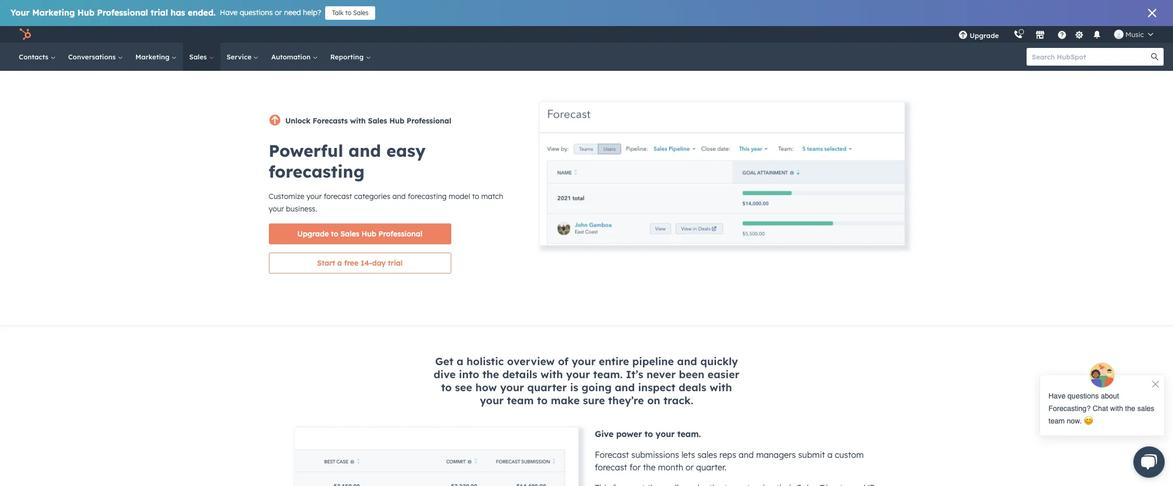Task type: describe. For each thing, give the bounding box(es) containing it.
service
[[227, 53, 254, 61]]

managers
[[756, 450, 796, 460]]

search button
[[1146, 48, 1164, 66]]

hubspot image
[[19, 28, 31, 41]]

marketplaces image
[[1036, 31, 1045, 40]]

and inside customize your forecast categories and forecasting model to match your business.
[[393, 192, 406, 201]]

and down entire
[[615, 381, 635, 394]]

into
[[459, 368, 479, 381]]

talk to sales button
[[325, 6, 375, 20]]

help image
[[1057, 31, 1067, 40]]

quickly
[[700, 355, 738, 368]]

reporting
[[330, 53, 366, 61]]

start
[[317, 259, 335, 268]]

your up submissions
[[656, 429, 675, 439]]

categories
[[354, 192, 390, 201]]

help?
[[303, 8, 321, 17]]

customize
[[269, 192, 304, 201]]

your
[[10, 7, 30, 18]]

settings link
[[1073, 29, 1086, 40]]

sales up free
[[340, 229, 359, 239]]

deals
[[679, 381, 707, 394]]

service link
[[220, 43, 265, 71]]

a for free
[[337, 259, 342, 268]]

14-
[[361, 259, 372, 268]]

quarter
[[527, 381, 567, 394]]

submit
[[798, 450, 825, 460]]

business.
[[286, 204, 317, 214]]

automation
[[271, 53, 313, 61]]

upgrade to sales hub professional link
[[269, 224, 451, 244]]

they're
[[608, 394, 644, 407]]

marketplaces button
[[1029, 26, 1051, 43]]

chat widget region
[[1029, 362, 1173, 486]]

conversations
[[68, 53, 118, 61]]

upgrade image
[[958, 31, 968, 40]]

powerful and easy forecasting
[[269, 140, 426, 182]]

hubspot link
[[13, 28, 39, 41]]

marketing link
[[129, 43, 183, 71]]

notifications button
[[1088, 26, 1106, 43]]

track.
[[664, 394, 693, 407]]

close image
[[1148, 9, 1157, 17]]

1 vertical spatial marketing
[[135, 53, 172, 61]]

Search HubSpot search field
[[1027, 48, 1154, 66]]

sure
[[583, 394, 605, 407]]

upgrade for upgrade to sales hub professional
[[297, 229, 329, 239]]

the for into
[[482, 368, 499, 381]]

greg robinson image
[[1114, 30, 1124, 39]]

custom
[[835, 450, 864, 460]]

talk
[[332, 9, 344, 17]]

your up make
[[566, 368, 590, 381]]

dive
[[434, 368, 456, 381]]

reporting link
[[324, 43, 377, 71]]

team. inside get a holistic overview of your entire pipeline and quickly dive into the details with your team. it's never been easier to see how your quarter is going and inspect deals with your team to make sure they're on track.
[[593, 368, 623, 381]]

start a free 14-day trial button
[[269, 253, 451, 274]]

forecast inside forecast submissions lets sales reps and managers submit a custom forecast for the month or quarter.
[[595, 462, 627, 473]]

model
[[449, 192, 470, 201]]

see
[[455, 381, 472, 394]]

conversations link
[[62, 43, 129, 71]]

how
[[476, 381, 497, 394]]

powerful
[[269, 140, 343, 161]]

free
[[344, 259, 359, 268]]

details
[[502, 368, 537, 381]]

team
[[507, 394, 534, 407]]

your up the "business."
[[306, 192, 322, 201]]

to left see
[[441, 381, 452, 394]]

pipeline
[[632, 355, 674, 368]]

day
[[372, 259, 386, 268]]

2 horizontal spatial hub
[[389, 116, 404, 126]]

contacts
[[19, 53, 50, 61]]

and inside powerful and easy forecasting
[[349, 140, 381, 161]]

submissions
[[631, 450, 679, 460]]

your marketing hub professional trial has ended. have questions or need help?
[[10, 7, 321, 18]]

2 vertical spatial professional
[[379, 229, 422, 239]]

is
[[570, 381, 578, 394]]

get a holistic overview of your entire pipeline and quickly dive into the details with your team. it's never been easier to see how your quarter is going and inspect deals with your team to make sure they're on track.
[[434, 355, 740, 407]]



Task type: locate. For each thing, give the bounding box(es) containing it.
reps
[[720, 450, 736, 460]]

sales up easy
[[368, 116, 387, 126]]

forecasting inside customize your forecast categories and forecasting model to match your business.
[[408, 192, 447, 201]]

sales inside button
[[353, 9, 369, 17]]

match
[[481, 192, 503, 201]]

the for for
[[643, 462, 656, 473]]

your left team at left bottom
[[480, 394, 504, 407]]

0 vertical spatial trial
[[151, 7, 168, 18]]

to right talk
[[345, 9, 351, 17]]

of
[[558, 355, 569, 368]]

to inside customize your forecast categories and forecasting model to match your business.
[[472, 192, 479, 201]]

0 horizontal spatial forecast
[[324, 192, 352, 201]]

forecast left categories on the left top of the page
[[324, 192, 352, 201]]

0 vertical spatial forecasting
[[269, 161, 365, 182]]

sales right talk
[[353, 9, 369, 17]]

your
[[306, 192, 322, 201], [269, 204, 284, 214], [572, 355, 596, 368], [566, 368, 590, 381], [500, 381, 524, 394], [480, 394, 504, 407], [656, 429, 675, 439]]

or
[[275, 8, 282, 17], [686, 462, 694, 473]]

to
[[345, 9, 351, 17], [472, 192, 479, 201], [331, 229, 338, 239], [441, 381, 452, 394], [537, 394, 548, 407], [645, 429, 653, 439]]

been
[[679, 368, 705, 381]]

get
[[435, 355, 453, 368]]

the inside get a holistic overview of your entire pipeline and quickly dive into the details with your team. it's never been easier to see how your quarter is going and inspect deals with your team to make sure they're on track.
[[482, 368, 499, 381]]

1 vertical spatial trial
[[388, 259, 403, 268]]

team. left the it's at the right
[[593, 368, 623, 381]]

with down quickly on the bottom of the page
[[710, 381, 732, 394]]

1 horizontal spatial trial
[[388, 259, 403, 268]]

1 horizontal spatial marketing
[[135, 53, 172, 61]]

2 vertical spatial hub
[[362, 229, 376, 239]]

forecasting inside powerful and easy forecasting
[[269, 161, 365, 182]]

1 horizontal spatial the
[[643, 462, 656, 473]]

to right model
[[472, 192, 479, 201]]

sales
[[353, 9, 369, 17], [189, 53, 209, 61], [368, 116, 387, 126], [340, 229, 359, 239]]

0 horizontal spatial the
[[482, 368, 499, 381]]

unlock
[[285, 116, 310, 126]]

1 horizontal spatial upgrade
[[970, 31, 999, 40]]

professional up easy
[[407, 116, 451, 126]]

0 vertical spatial forecast
[[324, 192, 352, 201]]

to right power
[[645, 429, 653, 439]]

unlock forecasts with sales hub professional
[[285, 116, 451, 126]]

0 horizontal spatial upgrade
[[297, 229, 329, 239]]

1 vertical spatial forecasting
[[408, 192, 447, 201]]

0 vertical spatial hub
[[77, 7, 95, 18]]

menu
[[951, 26, 1161, 43]]

sales link
[[183, 43, 220, 71]]

professional down customize your forecast categories and forecasting model to match your business.
[[379, 229, 422, 239]]

0 vertical spatial upgrade
[[970, 31, 999, 40]]

ended.
[[188, 7, 216, 18]]

the inside forecast submissions lets sales reps and managers submit a custom forecast for the month or quarter.
[[643, 462, 656, 473]]

forecasting left model
[[408, 192, 447, 201]]

marketing
[[32, 7, 75, 18], [135, 53, 172, 61]]

trial
[[151, 7, 168, 18], [388, 259, 403, 268]]

it's
[[626, 368, 643, 381]]

2 horizontal spatial with
[[710, 381, 732, 394]]

forecasts
[[313, 116, 348, 126]]

or inside forecast submissions lets sales reps and managers submit a custom forecast for the month or quarter.
[[686, 462, 694, 473]]

0 horizontal spatial hub
[[77, 7, 95, 18]]

the
[[482, 368, 499, 381], [643, 462, 656, 473]]

or left need
[[275, 8, 282, 17]]

lets
[[682, 450, 695, 460]]

questions
[[240, 8, 273, 17]]

give power to your team.
[[595, 429, 701, 439]]

calling icon image
[[1014, 30, 1023, 40]]

0 vertical spatial or
[[275, 8, 282, 17]]

1 vertical spatial or
[[686, 462, 694, 473]]

1 vertical spatial upgrade
[[297, 229, 329, 239]]

hub up 14-
[[362, 229, 376, 239]]

0 vertical spatial professional
[[97, 7, 148, 18]]

forecast down forecast
[[595, 462, 627, 473]]

team. up lets
[[677, 429, 701, 439]]

forecasting up 'customize'
[[269, 161, 365, 182]]

1 horizontal spatial a
[[457, 355, 463, 368]]

make
[[551, 394, 580, 407]]

contacts link
[[13, 43, 62, 71]]

hub up easy
[[389, 116, 404, 126]]

1 vertical spatial team.
[[677, 429, 701, 439]]

trial right day
[[388, 259, 403, 268]]

calling icon button
[[1010, 28, 1027, 41]]

1 horizontal spatial or
[[686, 462, 694, 473]]

going
[[582, 381, 612, 394]]

0 horizontal spatial or
[[275, 8, 282, 17]]

1 horizontal spatial hub
[[362, 229, 376, 239]]

1 horizontal spatial team.
[[677, 429, 701, 439]]

never
[[647, 368, 676, 381]]

1 horizontal spatial forecast
[[595, 462, 627, 473]]

0 vertical spatial a
[[337, 259, 342, 268]]

the right "into"
[[482, 368, 499, 381]]

music button
[[1108, 26, 1160, 43]]

0 horizontal spatial forecasting
[[269, 161, 365, 182]]

and right reps
[[739, 450, 754, 460]]

your down 'customize'
[[269, 204, 284, 214]]

and
[[349, 140, 381, 161], [393, 192, 406, 201], [677, 355, 697, 368], [615, 381, 635, 394], [739, 450, 754, 460]]

help button
[[1053, 26, 1071, 43]]

for
[[630, 462, 641, 473]]

have
[[220, 8, 238, 17]]

the down submissions
[[643, 462, 656, 473]]

professional
[[97, 7, 148, 18], [407, 116, 451, 126], [379, 229, 422, 239]]

quarter.
[[696, 462, 726, 473]]

automation link
[[265, 43, 324, 71]]

a inside get a holistic overview of your entire pipeline and quickly dive into the details with your team. it's never been easier to see how your quarter is going and inspect deals with your team to make sure they're on track.
[[457, 355, 463, 368]]

upgrade for upgrade
[[970, 31, 999, 40]]

upgrade inside upgrade to sales hub professional link
[[297, 229, 329, 239]]

to up start
[[331, 229, 338, 239]]

give
[[595, 429, 614, 439]]

and up deals in the right bottom of the page
[[677, 355, 697, 368]]

upgrade
[[970, 31, 999, 40], [297, 229, 329, 239]]

upgrade right "upgrade" image at the top of page
[[970, 31, 999, 40]]

and right categories on the left top of the page
[[393, 192, 406, 201]]

music
[[1126, 30, 1144, 39]]

sales
[[698, 450, 717, 460]]

2 vertical spatial a
[[828, 450, 833, 460]]

forecast submissions lets sales reps and managers submit a custom forecast for the month or quarter.
[[595, 450, 864, 473]]

menu containing music
[[951, 26, 1161, 43]]

has
[[171, 7, 185, 18]]

forecast inside customize your forecast categories and forecasting model to match your business.
[[324, 192, 352, 201]]

forecasting
[[269, 161, 365, 182], [408, 192, 447, 201]]

0 horizontal spatial marketing
[[32, 7, 75, 18]]

holistic
[[467, 355, 504, 368]]

1 vertical spatial hub
[[389, 116, 404, 126]]

and inside forecast submissions lets sales reps and managers submit a custom forecast for the month or quarter.
[[739, 450, 754, 460]]

0 horizontal spatial trial
[[151, 7, 168, 18]]

sales left the service
[[189, 53, 209, 61]]

a inside button
[[337, 259, 342, 268]]

need
[[284, 8, 301, 17]]

upgrade down the "business."
[[297, 229, 329, 239]]

0 vertical spatial the
[[482, 368, 499, 381]]

marketing down your marketing hub professional trial has ended. have questions or need help?
[[135, 53, 172, 61]]

easier
[[708, 368, 740, 381]]

with
[[350, 116, 366, 126], [541, 368, 563, 381], [710, 381, 732, 394]]

menu item
[[1006, 26, 1008, 43]]

customize your forecast categories and forecasting model to match your business.
[[269, 192, 503, 214]]

easy
[[386, 140, 426, 161]]

talk to sales
[[332, 9, 369, 17]]

hub
[[77, 7, 95, 18], [389, 116, 404, 126], [362, 229, 376, 239]]

trial left has
[[151, 7, 168, 18]]

your right how
[[500, 381, 524, 394]]

month
[[658, 462, 683, 473]]

1 vertical spatial a
[[457, 355, 463, 368]]

a right submit
[[828, 450, 833, 460]]

or down lets
[[686, 462, 694, 473]]

with right forecasts
[[350, 116, 366, 126]]

upgrade to sales hub professional
[[297, 229, 422, 239]]

a for holistic
[[457, 355, 463, 368]]

search image
[[1151, 53, 1159, 60]]

0 vertical spatial marketing
[[32, 7, 75, 18]]

professional up "conversations" link
[[97, 7, 148, 18]]

inspect
[[638, 381, 676, 394]]

your right "of"
[[572, 355, 596, 368]]

1 vertical spatial the
[[643, 462, 656, 473]]

to right team at left bottom
[[537, 394, 548, 407]]

0 horizontal spatial with
[[350, 116, 366, 126]]

power
[[616, 429, 642, 439]]

forecast
[[324, 192, 352, 201], [595, 462, 627, 473]]

to inside button
[[345, 9, 351, 17]]

and down unlock forecasts with sales hub professional
[[349, 140, 381, 161]]

0 horizontal spatial team.
[[593, 368, 623, 381]]

0 vertical spatial team.
[[593, 368, 623, 381]]

start a free 14-day trial
[[317, 259, 403, 268]]

hub up the conversations
[[77, 7, 95, 18]]

0 horizontal spatial a
[[337, 259, 342, 268]]

a left free
[[337, 259, 342, 268]]

1 horizontal spatial with
[[541, 368, 563, 381]]

a right get
[[457, 355, 463, 368]]

overview
[[507, 355, 555, 368]]

notifications image
[[1092, 31, 1102, 40]]

2 horizontal spatial a
[[828, 450, 833, 460]]

on
[[647, 394, 660, 407]]

1 vertical spatial forecast
[[595, 462, 627, 473]]

entire
[[599, 355, 629, 368]]

with left is
[[541, 368, 563, 381]]

marketing right your
[[32, 7, 75, 18]]

1 horizontal spatial forecasting
[[408, 192, 447, 201]]

a inside forecast submissions lets sales reps and managers submit a custom forecast for the month or quarter.
[[828, 450, 833, 460]]

forecast
[[595, 450, 629, 460]]

or inside your marketing hub professional trial has ended. have questions or need help?
[[275, 8, 282, 17]]

trial inside button
[[388, 259, 403, 268]]

1 vertical spatial professional
[[407, 116, 451, 126]]

settings image
[[1075, 30, 1084, 40]]



Task type: vqa. For each thing, say whether or not it's contained in the screenshot.
owner
no



